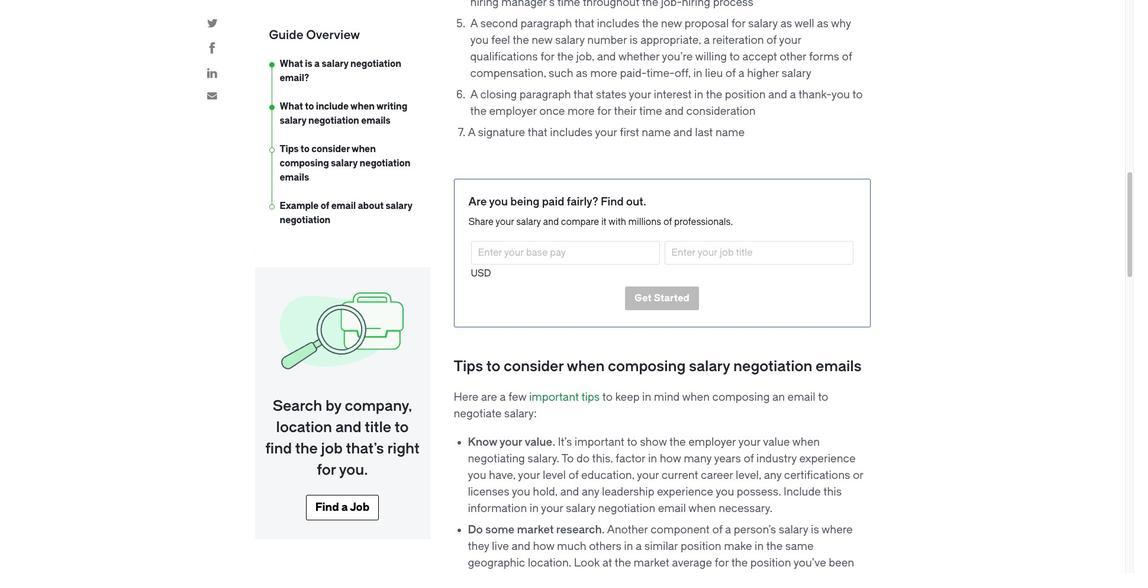 Task type: vqa. For each thing, say whether or not it's contained in the screenshot.
bowl in the MBA Applicants This bowl is for all fishes who are applying to MBA programs
no



Task type: describe. For each thing, give the bounding box(es) containing it.
0 vertical spatial any
[[764, 469, 782, 482]]

composing inside to keep in mind when composing an email to negotiate salary:
[[713, 391, 770, 404]]

2 horizontal spatial as
[[818, 17, 829, 30]]

in down hold, in the bottom of the page
[[530, 502, 539, 515]]

to inside the search by company, location and title to find the job that's right for you.
[[395, 419, 409, 436]]

find
[[265, 441, 292, 457]]

here
[[454, 391, 479, 404]]

when down what to include when writing salary negotiation emails link
[[352, 144, 376, 155]]

hold,
[[533, 486, 558, 499]]

and inside a second paragraph that includes the new proposal for salary as well as why you feel the new salary number is appropriate, a reiteration of your qualifications for the job, and whether you're willing to accept other forms of compensation, such as more paid-time-off, in lieu of a higher salary
[[597, 50, 616, 63]]

in inside to keep in mind when composing an email to negotiate salary:
[[643, 391, 652, 404]]

0 horizontal spatial new
[[532, 34, 553, 47]]

thank-
[[799, 88, 832, 101]]

negotiate
[[454, 408, 502, 421]]

your down factor
[[637, 469, 659, 482]]

is inside 'another component of a person's salary is where they live and how much others in a similar position make in the same geographic location. look at the market average for the position you've be'
[[811, 524, 820, 537]]

1 vertical spatial composing
[[608, 358, 686, 375]]

market inside 'another component of a person's salary is where they live and how much others in a similar position make in the same geographic location. look at the market average for the position you've be'
[[634, 557, 670, 570]]

component
[[651, 524, 710, 537]]

negotiation up 'an' in the bottom of the page
[[734, 358, 813, 375]]

1 name from the left
[[642, 126, 671, 139]]

and inside the search by company, location and title to find the job that's right for you.
[[336, 419, 362, 436]]

tips
[[582, 391, 600, 404]]

that for more
[[574, 88, 594, 101]]

a inside button
[[342, 501, 348, 514]]

have,
[[489, 469, 516, 482]]

others
[[589, 540, 622, 553]]

for up reiteration
[[732, 17, 746, 30]]

and inside it's important to show the employer your value when negotiating salary. to do this, factor in how many years of industry experience you have, your level of education, your current career level, any certifications or licenses you hold, and any leadership experience you possess. include this information in your salary negotiation email when necessary.
[[561, 486, 579, 499]]

of inside example of email about salary negotiation
[[321, 201, 330, 211]]

the right feel
[[513, 34, 529, 47]]

find inside button
[[316, 501, 339, 514]]

a for a second paragraph that includes the new proposal for salary as well as why you feel the new salary number is appropriate, a reiteration of your qualifications for the job, and whether you're willing to accept other forms of compensation, such as more paid-time-off, in lieu of a higher salary
[[471, 17, 478, 30]]

career
[[701, 469, 734, 482]]

here are a few important tips
[[454, 391, 600, 404]]

and down higher
[[769, 88, 788, 101]]

2 vertical spatial emails
[[816, 358, 862, 375]]

another
[[607, 524, 648, 537]]

tips to consider when composing salary negotiation emails link
[[280, 142, 418, 199]]

emails for tips to consider when composing salary negotiation emails link
[[280, 172, 309, 183]]

industry
[[757, 453, 797, 466]]

0 vertical spatial important
[[529, 391, 579, 404]]

compensation,
[[471, 67, 546, 80]]

you've
[[794, 557, 827, 570]]

the inside the search by company, location and title to find the job that's right for you.
[[295, 441, 318, 457]]

0 horizontal spatial market
[[517, 524, 554, 537]]

salary inside example of email about salary negotiation
[[386, 201, 413, 211]]

location
[[276, 419, 332, 436]]

years
[[715, 453, 742, 466]]

keep
[[616, 391, 640, 404]]

your right 'share'
[[496, 217, 514, 227]]

time-
[[647, 67, 675, 80]]

consideration
[[687, 105, 756, 118]]

2 vertical spatial position
[[751, 557, 792, 570]]

negotiation up 'about'
[[360, 158, 411, 169]]

accept
[[743, 50, 778, 63]]

know your value.
[[468, 436, 556, 449]]

1 horizontal spatial find
[[601, 195, 624, 208]]

your left value
[[739, 436, 761, 449]]

necessary.
[[719, 502, 773, 515]]

a left higher
[[739, 67, 745, 80]]

professionals.
[[675, 217, 733, 227]]

interest
[[654, 88, 692, 101]]

the right at
[[615, 557, 631, 570]]

are
[[481, 391, 497, 404]]

what is a salary negotiation email?
[[280, 59, 402, 84]]

and down paid
[[543, 217, 559, 227]]

writing
[[377, 101, 408, 112]]

negotiating
[[468, 453, 525, 466]]

mind
[[654, 391, 680, 404]]

licenses
[[468, 486, 510, 499]]

your down "salary."
[[518, 469, 540, 482]]

company,
[[345, 398, 412, 415]]

well
[[795, 17, 815, 30]]

negotiation inside example of email about salary negotiation
[[280, 215, 331, 226]]

negotiation inside what to include when writing salary negotiation emails
[[309, 115, 359, 126]]

another component of a person's salary is where they live and how much others in a similar position make in the same geographic location. look at the market average for the position you've be
[[468, 524, 870, 573]]

tips inside tips to consider when composing salary negotiation emails link
[[280, 144, 299, 155]]

by
[[326, 398, 342, 415]]

more inside 'a closing paragraph that states your interest in the position and a thank-you to the employer once more for their time and consideration'
[[568, 105, 595, 118]]

fairly?
[[567, 195, 599, 208]]

in down show
[[649, 453, 658, 466]]

0 horizontal spatial as
[[576, 67, 588, 80]]

of right millions at the right of page
[[664, 217, 672, 227]]

share this post on facebook image
[[209, 42, 216, 54]]

out.
[[627, 195, 647, 208]]

information
[[468, 502, 527, 515]]

a inside 'a closing paragraph that states your interest in the position and a thank-you to the employer once more for their time and consideration'
[[790, 88, 796, 101]]

employer inside 'a closing paragraph that states your interest in the position and a thank-you to the employer once more for their time and consideration'
[[490, 105, 537, 118]]

your down hold, in the bottom of the page
[[541, 502, 564, 515]]

willing
[[696, 50, 727, 63]]

lieu
[[705, 67, 723, 80]]

same
[[786, 540, 814, 553]]

search
[[273, 398, 322, 415]]

proposal
[[685, 17, 729, 30]]

title
[[365, 419, 392, 436]]

to down what to include when writing salary negotiation emails link
[[301, 144, 310, 155]]

time
[[640, 105, 663, 118]]

a for a signature that includes your first name and last name
[[468, 126, 476, 139]]

what for what to include when writing salary negotiation emails
[[280, 101, 303, 112]]

a inside what is a salary negotiation email?
[[315, 59, 320, 69]]

share this post on linkedin image
[[207, 68, 217, 78]]

that's
[[346, 441, 384, 457]]

get started button
[[626, 287, 699, 310]]

guide
[[269, 28, 304, 42]]

certifications
[[785, 469, 851, 482]]

you up licenses
[[468, 469, 487, 482]]

your up negotiating at the bottom
[[500, 436, 523, 449]]

salary inside tips to consider when composing salary negotiation emails
[[331, 158, 358, 169]]

composing inside tips to consider when composing salary negotiation emails link
[[280, 158, 329, 169]]

find a job button
[[306, 495, 379, 521]]

right
[[388, 441, 420, 457]]

job,
[[577, 50, 595, 63]]

to inside it's important to show the employer your value when negotiating salary. to do this, factor in how many years of industry experience you have, your level of education, your current career level, any certifications or licenses you hold, and any leadership experience you possess. include this information in your salary negotiation email when necessary.
[[627, 436, 638, 449]]

salary:
[[504, 408, 537, 421]]

to right the tips
[[603, 391, 613, 404]]

to right 'an' in the bottom of the page
[[819, 391, 829, 404]]

guide overview
[[269, 28, 360, 42]]

when right value
[[793, 436, 820, 449]]

a up "make"
[[726, 524, 732, 537]]

do
[[577, 453, 590, 466]]

it's
[[558, 436, 572, 449]]

what is a salary negotiation email? link
[[280, 57, 418, 100]]

job
[[321, 441, 343, 457]]

you down career
[[716, 486, 735, 499]]

of up the level,
[[744, 453, 754, 466]]

share this post through email image
[[207, 92, 217, 100]]

you inside 'a closing paragraph that states your interest in the position and a thank-you to the employer once more for their time and consideration'
[[832, 88, 850, 101]]

live
[[492, 540, 509, 553]]

of up accept
[[767, 34, 777, 47]]

employer inside it's important to show the employer your value when negotiating salary. to do this, factor in how many years of industry experience you have, your level of education, your current career level, any certifications or licenses you hold, and any leadership experience you possess. include this information in your salary negotiation email when necessary.
[[689, 436, 736, 449]]

your left first
[[595, 126, 618, 139]]

other
[[780, 50, 807, 63]]

email inside to keep in mind when composing an email to negotiate salary:
[[788, 391, 816, 404]]

for inside 'a closing paragraph that states your interest in the position and a thank-you to the employer once more for their time and consideration'
[[598, 105, 612, 118]]

person's
[[734, 524, 777, 537]]

share this post on twitter image
[[207, 19, 218, 28]]

similar
[[645, 540, 678, 553]]

look
[[574, 557, 600, 570]]

once
[[540, 105, 565, 118]]

education,
[[582, 469, 635, 482]]



Task type: locate. For each thing, give the bounding box(es) containing it.
in right keep
[[643, 391, 652, 404]]

to up right
[[395, 419, 409, 436]]

composing up keep
[[608, 358, 686, 375]]

0 horizontal spatial how
[[533, 540, 555, 553]]

0 horizontal spatial consider
[[312, 144, 350, 155]]

as
[[781, 17, 793, 30], [818, 17, 829, 30], [576, 67, 588, 80]]

search by company, location and title to find the job that's right for you.
[[265, 398, 420, 479]]

position
[[725, 88, 766, 101], [681, 540, 722, 553], [751, 557, 792, 570]]

when inside what to include when writing salary negotiation emails
[[351, 101, 375, 112]]

employer down 'closing'
[[490, 105, 537, 118]]

email
[[332, 201, 356, 211], [788, 391, 816, 404], [659, 502, 686, 515]]

that down "once"
[[528, 126, 548, 139]]

0 vertical spatial more
[[591, 67, 618, 80]]

include
[[784, 486, 821, 499]]

1 horizontal spatial composing
[[608, 358, 686, 375]]

paragraph
[[521, 17, 572, 30], [520, 88, 571, 101]]

Enter your job title field
[[672, 246, 847, 260]]

1 vertical spatial includes
[[550, 126, 593, 139]]

you right are
[[489, 195, 508, 208]]

of right lieu
[[726, 67, 736, 80]]

that
[[575, 17, 595, 30], [574, 88, 594, 101], [528, 126, 548, 139]]

consider up here are a few important tips
[[504, 358, 564, 375]]

market down similar
[[634, 557, 670, 570]]

1 vertical spatial email
[[788, 391, 816, 404]]

a inside 'a closing paragraph that states your interest in the position and a thank-you to the employer once more for their time and consideration'
[[471, 88, 478, 101]]

that inside 'a closing paragraph that states your interest in the position and a thank-you to the employer once more for their time and consideration'
[[574, 88, 594, 101]]

to up the are
[[487, 358, 501, 375]]

2 horizontal spatial emails
[[816, 358, 862, 375]]

a for a closing paragraph that states your interest in the position and a thank-you to the employer once more for their time and consideration
[[471, 88, 478, 101]]

1 vertical spatial new
[[532, 34, 553, 47]]

job
[[350, 501, 370, 514]]

1 horizontal spatial new
[[661, 17, 682, 30]]

0 horizontal spatial find
[[316, 501, 339, 514]]

possess.
[[737, 486, 782, 499]]

the down "make"
[[732, 557, 748, 570]]

a inside a second paragraph that includes the new proposal for salary as well as why you feel the new salary number is appropriate, a reiteration of your qualifications for the job, and whether you're willing to accept other forms of compensation, such as more paid-time-off, in lieu of a higher salary
[[471, 17, 478, 30]]

make
[[724, 540, 753, 553]]

email left 'about'
[[332, 201, 356, 211]]

a left the signature
[[468, 126, 476, 139]]

0 vertical spatial that
[[575, 17, 595, 30]]

0 vertical spatial what
[[280, 59, 303, 69]]

you left hold, in the bottom of the page
[[512, 486, 531, 499]]

your inside a second paragraph that includes the new proposal for salary as well as why you feel the new salary number is appropriate, a reiteration of your qualifications for the job, and whether you're willing to accept other forms of compensation, such as more paid-time-off, in lieu of a higher salary
[[780, 34, 802, 47]]

salary inside what is a salary negotiation email?
[[322, 59, 349, 69]]

to inside what to include when writing salary negotiation emails
[[305, 101, 314, 112]]

1 vertical spatial employer
[[689, 436, 736, 449]]

2 vertical spatial is
[[811, 524, 820, 537]]

geographic
[[468, 557, 526, 570]]

a right the are
[[500, 391, 506, 404]]

0 vertical spatial market
[[517, 524, 554, 537]]

much
[[557, 540, 587, 553]]

2 horizontal spatial composing
[[713, 391, 770, 404]]

2 vertical spatial a
[[468, 126, 476, 139]]

what inside what is a salary negotiation email?
[[280, 59, 303, 69]]

a
[[704, 34, 710, 47], [315, 59, 320, 69], [739, 67, 745, 80], [790, 88, 796, 101], [500, 391, 506, 404], [342, 501, 348, 514], [726, 524, 732, 537], [636, 540, 642, 553]]

where
[[822, 524, 853, 537]]

1 horizontal spatial tips
[[454, 358, 483, 375]]

1 vertical spatial consider
[[504, 358, 564, 375]]

email right 'an' in the bottom of the page
[[788, 391, 816, 404]]

emails for what to include when writing salary negotiation emails link
[[361, 115, 391, 126]]

states
[[596, 88, 627, 101]]

any down 'industry'
[[764, 469, 782, 482]]

a down another
[[636, 540, 642, 553]]

paragraph for new
[[521, 17, 572, 30]]

and right live
[[512, 540, 531, 553]]

paragraph for once
[[520, 88, 571, 101]]

to down reiteration
[[730, 50, 740, 63]]

level,
[[736, 469, 762, 482]]

when left writing
[[351, 101, 375, 112]]

1 horizontal spatial market
[[634, 557, 670, 570]]

and down number
[[597, 50, 616, 63]]

and
[[597, 50, 616, 63], [769, 88, 788, 101], [665, 105, 684, 118], [674, 126, 693, 139], [543, 217, 559, 227], [336, 419, 362, 436], [561, 486, 579, 499], [512, 540, 531, 553]]

0 horizontal spatial tips
[[280, 144, 299, 155]]

number
[[588, 34, 627, 47]]

what up email?
[[280, 59, 303, 69]]

1 vertical spatial is
[[305, 59, 313, 69]]

or
[[853, 469, 864, 482]]

0 horizontal spatial is
[[305, 59, 313, 69]]

of down to
[[569, 469, 579, 482]]

for down "make"
[[715, 557, 729, 570]]

usd
[[471, 268, 491, 279]]

a signature that includes your first name and last name
[[468, 126, 745, 139]]

1 vertical spatial position
[[681, 540, 722, 553]]

0 vertical spatial experience
[[800, 453, 856, 466]]

the up appropriate,
[[643, 17, 659, 30]]

1 what from the top
[[280, 59, 303, 69]]

the inside it's important to show the employer your value when negotiating salary. to do this, factor in how many years of industry experience you have, your level of education, your current career level, any certifications or licenses you hold, and any leadership experience you possess. include this information in your salary negotiation email when necessary.
[[670, 436, 686, 449]]

salary
[[749, 17, 778, 30], [556, 34, 585, 47], [322, 59, 349, 69], [782, 67, 812, 80], [280, 115, 307, 126], [331, 158, 358, 169], [386, 201, 413, 211], [517, 217, 541, 227], [689, 358, 731, 375], [566, 502, 596, 515], [779, 524, 809, 537]]

example of email about salary negotiation
[[280, 201, 413, 226]]

the up such
[[558, 50, 574, 63]]

how
[[660, 453, 682, 466], [533, 540, 555, 553]]

negotiation inside what is a salary negotiation email?
[[351, 59, 402, 69]]

1 horizontal spatial name
[[716, 126, 745, 139]]

an
[[773, 391, 785, 404]]

Enter your base pay number field
[[478, 246, 653, 260]]

1 vertical spatial emails
[[280, 172, 309, 183]]

1 horizontal spatial as
[[781, 17, 793, 30]]

level
[[543, 469, 566, 482]]

1 horizontal spatial tips to consider when composing salary negotiation emails
[[454, 358, 862, 375]]

your inside 'a closing paragraph that states your interest in the position and a thank-you to the employer once more for their time and consideration'
[[629, 88, 652, 101]]

tips up example
[[280, 144, 299, 155]]

negotiation inside it's important to show the employer your value when negotiating salary. to do this, factor in how many years of industry experience you have, your level of education, your current career level, any certifications or licenses you hold, and any leadership experience you possess. include this information in your salary negotiation email when necessary.
[[598, 502, 656, 515]]

what to include when writing salary negotiation emails
[[280, 101, 408, 126]]

0 horizontal spatial experience
[[657, 486, 714, 499]]

of inside 'another component of a person's salary is where they live and how much others in a similar position make in the same geographic location. look at the market average for the position you've be'
[[713, 524, 723, 537]]

more up the states
[[591, 67, 618, 80]]

at
[[603, 557, 613, 570]]

1 vertical spatial find
[[316, 501, 339, 514]]

find left job
[[316, 501, 339, 514]]

what for what is a salary negotiation email?
[[280, 59, 303, 69]]

in right 'off,'
[[694, 67, 703, 80]]

1 vertical spatial tips
[[454, 358, 483, 375]]

a closing paragraph that states your interest in the position and a thank-you to the employer once more for their time and consideration
[[471, 88, 863, 118]]

whether
[[619, 50, 660, 63]]

overview
[[306, 28, 360, 42]]

as left why
[[818, 17, 829, 30]]

1 vertical spatial a
[[471, 88, 478, 101]]

new up such
[[532, 34, 553, 47]]

paragraph inside a second paragraph that includes the new proposal for salary as well as why you feel the new salary number is appropriate, a reiteration of your qualifications for the job, and whether you're willing to accept other forms of compensation, such as more paid-time-off, in lieu of a higher salary
[[521, 17, 572, 30]]

employer
[[490, 105, 537, 118], [689, 436, 736, 449]]

and left last
[[674, 126, 693, 139]]

important inside it's important to show the employer your value when negotiating salary. to do this, factor in how many years of industry experience you have, your level of education, your current career level, any certifications or licenses you hold, and any leadership experience you possess. include this information in your salary negotiation email when necessary.
[[575, 436, 625, 449]]

as down job,
[[576, 67, 588, 80]]

email up component
[[659, 502, 686, 515]]

1 vertical spatial experience
[[657, 486, 714, 499]]

1 horizontal spatial consider
[[504, 358, 564, 375]]

1 horizontal spatial any
[[764, 469, 782, 482]]

0 vertical spatial a
[[471, 17, 478, 30]]

get started
[[635, 293, 690, 304]]

and down interest
[[665, 105, 684, 118]]

important
[[529, 391, 579, 404], [575, 436, 625, 449]]

what inside what to include when writing salary negotiation emails
[[280, 101, 303, 112]]

emails inside tips to consider when composing salary negotiation emails
[[280, 172, 309, 183]]

0 horizontal spatial composing
[[280, 158, 329, 169]]

and down by
[[336, 419, 362, 436]]

when inside to keep in mind when composing an email to negotiate salary:
[[683, 391, 710, 404]]

get
[[635, 293, 652, 304]]

is inside a second paragraph that includes the new proposal for salary as well as why you feel the new salary number is appropriate, a reiteration of your qualifications for the job, and whether you're willing to accept other forms of compensation, such as more paid-time-off, in lieu of a higher salary
[[630, 34, 638, 47]]

salary.
[[528, 453, 560, 466]]

1 vertical spatial more
[[568, 105, 595, 118]]

know
[[468, 436, 498, 449]]

that inside a second paragraph that includes the new proposal for salary as well as why you feel the new salary number is appropriate, a reiteration of your qualifications for the job, and whether you're willing to accept other forms of compensation, such as more paid-time-off, in lieu of a higher salary
[[575, 17, 595, 30]]

do some market research.
[[468, 524, 607, 537]]

new up appropriate,
[[661, 17, 682, 30]]

research.
[[557, 524, 605, 537]]

in down another
[[624, 540, 633, 553]]

some
[[486, 524, 515, 537]]

2 vertical spatial email
[[659, 502, 686, 515]]

0 vertical spatial email
[[332, 201, 356, 211]]

market right some
[[517, 524, 554, 537]]

to left include
[[305, 101, 314, 112]]

0 horizontal spatial emails
[[280, 172, 309, 183]]

is left where
[[811, 524, 820, 537]]

0 vertical spatial composing
[[280, 158, 329, 169]]

2 vertical spatial composing
[[713, 391, 770, 404]]

being
[[511, 195, 540, 208]]

1 vertical spatial important
[[575, 436, 625, 449]]

of
[[767, 34, 777, 47], [843, 50, 853, 63], [726, 67, 736, 80], [321, 201, 330, 211], [664, 217, 672, 227], [744, 453, 754, 466], [569, 469, 579, 482], [713, 524, 723, 537]]

for inside 'another component of a person's salary is where they live and how much others in a similar position make in the same geographic location. look at the market average for the position you've be'
[[715, 557, 729, 570]]

the left same
[[767, 540, 783, 553]]

how inside it's important to show the employer your value when negotiating salary. to do this, factor in how many years of industry experience you have, your level of education, your current career level, any certifications or licenses you hold, and any leadership experience you possess. include this information in your salary negotiation email when necessary.
[[660, 453, 682, 466]]

it's important to show the employer your value when negotiating salary. to do this, factor in how many years of industry experience you have, your level of education, your current career level, any certifications or licenses you hold, and any leadership experience you possess. include this information in your salary negotiation email when necessary.
[[468, 436, 864, 515]]

1 vertical spatial what
[[280, 101, 303, 112]]

that for salary
[[575, 17, 595, 30]]

any
[[764, 469, 782, 482], [582, 486, 600, 499]]

0 vertical spatial tips
[[280, 144, 299, 155]]

composing left 'an' in the bottom of the page
[[713, 391, 770, 404]]

average
[[672, 557, 713, 570]]

off,
[[675, 67, 691, 80]]

a
[[471, 17, 478, 30], [471, 88, 478, 101], [468, 126, 476, 139]]

important up the "this,"
[[575, 436, 625, 449]]

are
[[469, 195, 487, 208]]

name
[[642, 126, 671, 139], [716, 126, 745, 139]]

None field
[[665, 241, 854, 269]]

consider down what to include when writing salary negotiation emails link
[[312, 144, 350, 155]]

you inside a second paragraph that includes the new proposal for salary as well as why you feel the new salary number is appropriate, a reiteration of your qualifications for the job, and whether you're willing to accept other forms of compensation, such as more paid-time-off, in lieu of a higher salary
[[471, 34, 489, 47]]

signature
[[478, 126, 525, 139]]

employer up many
[[689, 436, 736, 449]]

reiteration
[[713, 34, 764, 47]]

closing
[[481, 88, 517, 101]]

in inside a second paragraph that includes the new proposal for salary as well as why you feel the new salary number is appropriate, a reiteration of your qualifications for the job, and whether you're willing to accept other forms of compensation, such as more paid-time-off, in lieu of a higher salary
[[694, 67, 703, 80]]

and down level
[[561, 486, 579, 499]]

includes inside a second paragraph that includes the new proposal for salary as well as why you feel the new salary number is appropriate, a reiteration of your qualifications for the job, and whether you're willing to accept other forms of compensation, such as more paid-time-off, in lieu of a higher salary
[[597, 17, 640, 30]]

to inside 'a closing paragraph that states your interest in the position and a thank-you to the employer once more for their time and consideration'
[[853, 88, 863, 101]]

value
[[763, 436, 790, 449]]

started
[[654, 293, 690, 304]]

what
[[280, 59, 303, 69], [280, 101, 303, 112]]

it
[[602, 217, 607, 227]]

0 horizontal spatial employer
[[490, 105, 537, 118]]

this
[[824, 486, 842, 499]]

1 horizontal spatial email
[[659, 502, 686, 515]]

of down the necessary. at the right bottom of page
[[713, 524, 723, 537]]

0 vertical spatial employer
[[490, 105, 537, 118]]

1 vertical spatial paragraph
[[520, 88, 571, 101]]

2 vertical spatial that
[[528, 126, 548, 139]]

qualifications
[[471, 50, 538, 63]]

emails
[[361, 115, 391, 126], [280, 172, 309, 183], [816, 358, 862, 375]]

more inside a second paragraph that includes the new proposal for salary as well as why you feel the new salary number is appropriate, a reiteration of your qualifications for the job, and whether you're willing to accept other forms of compensation, such as more paid-time-off, in lieu of a higher salary
[[591, 67, 618, 80]]

2 horizontal spatial email
[[788, 391, 816, 404]]

show
[[640, 436, 667, 449]]

1 horizontal spatial is
[[630, 34, 638, 47]]

the right show
[[670, 436, 686, 449]]

you.
[[339, 462, 368, 479]]

with
[[609, 217, 627, 227]]

tips to consider when composing salary negotiation emails down what to include when writing salary negotiation emails link
[[280, 144, 411, 183]]

how inside 'another component of a person's salary is where they live and how much others in a similar position make in the same geographic location. look at the market average for the position you've be'
[[533, 540, 555, 553]]

email inside example of email about salary negotiation
[[332, 201, 356, 211]]

of right forms
[[843, 50, 853, 63]]

composing up example
[[280, 158, 329, 169]]

experience up certifications
[[800, 453, 856, 466]]

0 vertical spatial emails
[[361, 115, 391, 126]]

salary inside what to include when writing salary negotiation emails
[[280, 115, 307, 126]]

0 vertical spatial position
[[725, 88, 766, 101]]

to
[[562, 453, 574, 466]]

a left thank-
[[790, 88, 796, 101]]

for up such
[[541, 50, 555, 63]]

the down 'closing'
[[471, 105, 487, 118]]

share
[[469, 217, 494, 227]]

first
[[620, 126, 640, 139]]

0 vertical spatial new
[[661, 17, 682, 30]]

feel
[[492, 34, 510, 47]]

0 vertical spatial is
[[630, 34, 638, 47]]

in inside 'a closing paragraph that states your interest in the position and a thank-you to the employer once more for their time and consideration'
[[695, 88, 704, 101]]

paragraph inside 'a closing paragraph that states your interest in the position and a thank-you to the employer once more for their time and consideration'
[[520, 88, 571, 101]]

1 horizontal spatial emails
[[361, 115, 391, 126]]

salary inside it's important to show the employer your value when negotiating salary. to do this, factor in how many years of industry experience you have, your level of education, your current career level, any certifications or licenses you hold, and any leadership experience you possess. include this information in your salary negotiation email when necessary.
[[566, 502, 596, 515]]

email?
[[280, 73, 309, 84]]

0 horizontal spatial tips to consider when composing salary negotiation emails
[[280, 144, 411, 183]]

what down email?
[[280, 101, 303, 112]]

and inside 'another component of a person's salary is where they live and how much others in a similar position make in the same geographic location. look at the market average for the position you've be'
[[512, 540, 531, 553]]

includes down "once"
[[550, 126, 593, 139]]

0 vertical spatial includes
[[597, 17, 640, 30]]

2 what from the top
[[280, 101, 303, 112]]

0 horizontal spatial includes
[[550, 126, 593, 139]]

in down person's
[[755, 540, 764, 553]]

find a job
[[316, 501, 370, 514]]

0 horizontal spatial any
[[582, 486, 600, 499]]

market
[[517, 524, 554, 537], [634, 557, 670, 570]]

that up number
[[575, 17, 595, 30]]

a left second at the top
[[471, 17, 478, 30]]

your up other
[[780, 34, 802, 47]]

to up factor
[[627, 436, 638, 449]]

1 horizontal spatial experience
[[800, 453, 856, 466]]

this,
[[593, 453, 613, 466]]

how up current
[[660, 453, 682, 466]]

how up location.
[[533, 540, 555, 553]]

current
[[662, 469, 699, 482]]

experience down current
[[657, 486, 714, 499]]

1 vertical spatial market
[[634, 557, 670, 570]]

0 vertical spatial find
[[601, 195, 624, 208]]

paid-
[[620, 67, 647, 80]]

important right few
[[529, 391, 579, 404]]

salary inside 'another component of a person's salary is where they live and how much others in a similar position make in the same geographic location. look at the market average for the position you've be'
[[779, 524, 809, 537]]

0 vertical spatial tips to consider when composing salary negotiation emails
[[280, 144, 411, 183]]

forms
[[810, 50, 840, 63]]

0 vertical spatial paragraph
[[521, 17, 572, 30]]

leadership
[[602, 486, 655, 499]]

last
[[695, 126, 713, 139]]

position up average
[[681, 540, 722, 553]]

example
[[280, 201, 319, 211]]

1 horizontal spatial includes
[[597, 17, 640, 30]]

tips
[[280, 144, 299, 155], [454, 358, 483, 375]]

2 horizontal spatial is
[[811, 524, 820, 537]]

when up the tips
[[567, 358, 605, 375]]

1 vertical spatial that
[[574, 88, 594, 101]]

a left job
[[342, 501, 348, 514]]

negotiation up writing
[[351, 59, 402, 69]]

a down guide overview
[[315, 59, 320, 69]]

includes up number
[[597, 17, 640, 30]]

you left feel
[[471, 34, 489, 47]]

to inside a second paragraph that includes the new proposal for salary as well as why you feel the new salary number is appropriate, a reiteration of your qualifications for the job, and whether you're willing to accept other forms of compensation, such as more paid-time-off, in lieu of a higher salary
[[730, 50, 740, 63]]

2 name from the left
[[716, 126, 745, 139]]

emails inside what to include when writing salary negotiation emails
[[361, 115, 391, 126]]

position inside 'a closing paragraph that states your interest in the position and a thank-you to the employer once more for their time and consideration'
[[725, 88, 766, 101]]

a down proposal
[[704, 34, 710, 47]]

0 horizontal spatial name
[[642, 126, 671, 139]]

is inside what is a salary negotiation email?
[[305, 59, 313, 69]]

the
[[643, 17, 659, 30], [513, 34, 529, 47], [558, 50, 574, 63], [707, 88, 723, 101], [471, 105, 487, 118], [670, 436, 686, 449], [295, 441, 318, 457], [767, 540, 783, 553], [615, 557, 631, 570], [732, 557, 748, 570]]

when up component
[[689, 502, 716, 515]]

1 vertical spatial any
[[582, 486, 600, 499]]

1 vertical spatial tips to consider when composing salary negotiation emails
[[454, 358, 862, 375]]

0 horizontal spatial email
[[332, 201, 356, 211]]

negotiation down example
[[280, 215, 331, 226]]

1 vertical spatial how
[[533, 540, 555, 553]]

you're
[[662, 50, 693, 63]]

0 vertical spatial consider
[[312, 144, 350, 155]]

in right interest
[[695, 88, 704, 101]]

few
[[509, 391, 527, 404]]

email inside it's important to show the employer your value when negotiating salary. to do this, factor in how many years of industry experience you have, your level of education, your current career level, any certifications or licenses you hold, and any leadership experience you possess. include this information in your salary negotiation email when necessary.
[[659, 502, 686, 515]]

is up email?
[[305, 59, 313, 69]]

for inside the search by company, location and title to find the job that's right for you.
[[317, 462, 336, 479]]

of right example
[[321, 201, 330, 211]]

the up consideration at the top right of the page
[[707, 88, 723, 101]]

find up with
[[601, 195, 624, 208]]

1 horizontal spatial employer
[[689, 436, 736, 449]]

0 vertical spatial how
[[660, 453, 682, 466]]

1 horizontal spatial how
[[660, 453, 682, 466]]

a second paragraph that includes the new proposal for salary as well as why you feel the new salary number is appropriate, a reiteration of your qualifications for the job, and whether you're willing to accept other forms of compensation, such as more paid-time-off, in lieu of a higher salary
[[471, 17, 853, 80]]



